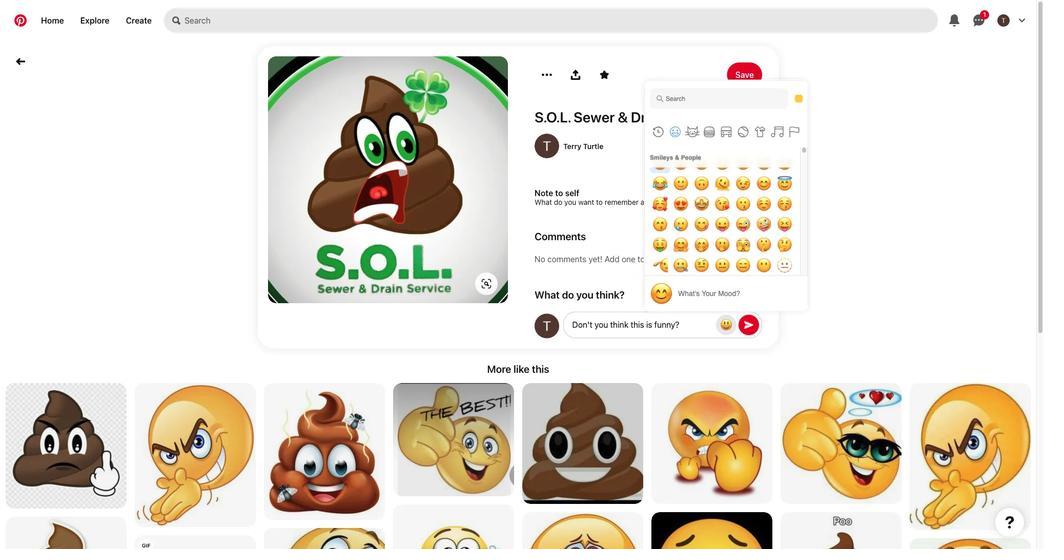 Task type: locate. For each thing, give the bounding box(es) containing it.
do up 'don't'
[[562, 289, 574, 301]]

0 horizontal spatial blush image
[[650, 282, 673, 305]]

more
[[487, 363, 511, 375]]

face with hand over mouth image
[[692, 235, 712, 255]]

1 vertical spatial add
[[605, 255, 620, 264]]

kissing heart image
[[713, 194, 733, 214]]

think
[[610, 320, 629, 330]]

to right one
[[638, 255, 645, 264]]

this may contain: a smiley face holding a heart with the words est va paas segurdores image
[[264, 529, 385, 550]]

kissing image
[[733, 194, 754, 214]]

grinning image
[[650, 153, 671, 173]]

0 horizontal spatial this may contain: an emoticive smiley face making a hand gesture image
[[135, 384, 256, 528]]

service
[[669, 109, 718, 126]]

1 horizontal spatial &
[[675, 154, 680, 161]]

Add a public comment field
[[573, 320, 708, 330]]

0 vertical spatial you
[[565, 198, 577, 207]]

stuck out tongue winking eye image
[[733, 214, 754, 235]]

home
[[41, 16, 64, 25]]

search icon image
[[172, 16, 181, 25]]

create
[[126, 16, 152, 25]]

star struck image
[[692, 194, 712, 214]]

1 horizontal spatial this
[[631, 320, 644, 330]]

face with raised eyebrow image
[[692, 255, 712, 276]]

smiley image
[[671, 153, 691, 173]]

add inside button
[[719, 193, 735, 202]]

this may contain: an emoticive smiley face giving the thumbs up sign with the words the best image
[[393, 384, 514, 497]]

do left self on the right top
[[554, 198, 563, 207]]

your
[[702, 290, 717, 298]]

list
[[0, 384, 1037, 550]]

this may contain: an emoticive smiley face with sunglasses and hearts above it image
[[781, 384, 902, 505]]

1 horizontal spatial add
[[719, 193, 735, 202]]

0 horizontal spatial &
[[618, 109, 628, 126]]

you left think?
[[577, 289, 594, 301]]

0 vertical spatial do
[[554, 198, 563, 207]]

& left drain
[[618, 109, 628, 126]]

0 horizontal spatial this
[[532, 363, 550, 375]]

1 vertical spatial this
[[631, 320, 644, 330]]

what up terryturtle85 image in the bottom right of the page
[[535, 289, 560, 301]]

this
[[662, 198, 674, 207], [631, 320, 644, 330], [532, 363, 550, 375]]

joy image
[[650, 173, 671, 194]]

😃 button
[[716, 315, 737, 336]]

2 vertical spatial this
[[532, 363, 550, 375]]

terry turtle
[[564, 142, 604, 150]]

comments
[[535, 230, 586, 242]]

zipper-mouth face image
[[671, 255, 691, 276]]

one
[[622, 255, 636, 264]]

this contains an image of: oops image
[[781, 513, 902, 550]]

this contains an image of: image
[[652, 513, 773, 550], [135, 536, 256, 550]]

no mouth image
[[754, 255, 775, 276]]

this may contain: an emoticive yellow smiley face with big blue eyes and one hand on his chin image
[[652, 384, 773, 505]]

1 what from the top
[[535, 198, 552, 207]]

0 vertical spatial add
[[719, 193, 735, 202]]

terry turtle link
[[564, 142, 604, 150]]

more like this
[[487, 363, 550, 375]]

2 horizontal spatial this
[[662, 198, 674, 207]]

1 horizontal spatial this contains an image of: image
[[652, 513, 773, 550]]

&
[[618, 109, 628, 126], [675, 154, 680, 161]]

to
[[555, 188, 563, 198], [596, 198, 603, 207], [638, 255, 645, 264]]

this may contain: an emo emo emo emo emo emo emo emo emo emo emo emo em someones emo emo emo emo emo emo emo emo emo emo emo emo emo emo image
[[523, 384, 644, 505]]

0 vertical spatial &
[[618, 109, 628, 126]]

you
[[565, 198, 577, 207], [577, 289, 594, 301], [595, 320, 608, 330]]

do
[[554, 198, 563, 207], [562, 289, 574, 301]]

blush image left innocent image
[[754, 173, 775, 194]]

explore
[[80, 16, 110, 25]]

terry
[[564, 142, 582, 150]]

& left people
[[675, 154, 680, 161]]

about
[[641, 198, 660, 207]]

this may contain: an emo emo emo emo emo emo emo emo emo sticker image
[[6, 517, 127, 550]]

1 vertical spatial &
[[675, 154, 680, 161]]

to right "want"
[[596, 198, 603, 207]]

2 vertical spatial you
[[595, 320, 608, 330]]

smileys
[[650, 154, 673, 161]]

add note
[[719, 193, 754, 202]]

what's
[[678, 290, 700, 298]]

stuck out tongue closed eyes image
[[775, 214, 795, 235]]

what left self on the right top
[[535, 198, 552, 207]]

0 vertical spatial what
[[535, 198, 552, 207]]

zany face image
[[754, 214, 775, 235]]

smile image
[[692, 153, 712, 173]]

face with open eyes and hand over mouth image
[[713, 235, 733, 255]]

you left "want"
[[565, 198, 577, 207]]

blush image
[[754, 173, 775, 194], [650, 282, 673, 305]]

grin image
[[713, 153, 733, 173]]

yet!
[[589, 255, 603, 264]]

1 vertical spatial what
[[535, 289, 560, 301]]

1 horizontal spatial this may contain: an emoticive smiley face making a hand gesture image
[[910, 384, 1031, 531]]

add note button
[[711, 185, 763, 210]]

save button
[[727, 63, 763, 87]]

this left pin?
[[662, 198, 674, 207]]

like
[[514, 363, 530, 375]]

this inside note to self what do you want to remember about this pin?
[[662, 198, 674, 207]]

want
[[579, 198, 594, 207]]

explore link
[[72, 8, 118, 33]]

drain
[[631, 109, 666, 126]]

add
[[719, 193, 735, 202], [605, 255, 620, 264]]

1 vertical spatial do
[[562, 289, 574, 301]]

0 vertical spatial this
[[662, 198, 674, 207]]

1 this may contain: an emoticive smiley face making a hand gesture image from the left
[[135, 384, 256, 528]]

smiling face with tear image
[[671, 214, 691, 235]]

sweat smile image
[[754, 153, 775, 173]]

what
[[535, 198, 552, 207], [535, 289, 560, 301]]

comments
[[548, 255, 587, 264]]

you inside note to self what do you want to remember about this pin?
[[565, 198, 577, 207]]

0 vertical spatial blush image
[[754, 173, 775, 194]]

upside-down face image
[[692, 173, 712, 194]]

what's your mood?
[[678, 290, 740, 298]]

this right like
[[532, 363, 550, 375]]

to left self on the right top
[[555, 188, 563, 198]]

0 horizontal spatial add
[[605, 255, 620, 264]]

😃
[[720, 318, 733, 332]]

terryturtle85 image
[[535, 314, 559, 339]]

s.o.l. sewer & drain service logo link
[[535, 109, 763, 126]]

1
[[984, 11, 987, 18]]

shushing face image
[[754, 235, 775, 255]]

this may contain: an emoticive smiley face making a hand gesture image
[[135, 384, 256, 528], [910, 384, 1031, 531]]

Type to search for an emoji text field
[[650, 88, 789, 109]]

0 horizontal spatial to
[[555, 188, 563, 198]]

this left 'is'
[[631, 320, 644, 330]]

1 vertical spatial blush image
[[650, 282, 673, 305]]

1 horizontal spatial to
[[596, 198, 603, 207]]

what inside note to self what do you want to remember about this pin?
[[535, 198, 552, 207]]

s.o.l.
[[535, 109, 571, 126]]

note
[[737, 193, 754, 202]]

note
[[535, 188, 553, 198]]

this may contain: an emo emo emo emo emo emo emo emo emo emo emo emo em on emo emo emo emo emo emo emo emo emo emo emo emo emo emo em image
[[910, 539, 1031, 550]]

blush image left what's
[[650, 282, 673, 305]]

turtle
[[583, 142, 604, 150]]

you left think
[[595, 320, 608, 330]]



Task type: vqa. For each thing, say whether or not it's contained in the screenshot.
kissing smiling eyes icon
yes



Task type: describe. For each thing, give the bounding box(es) containing it.
terry turtle avatar link image
[[535, 134, 559, 158]]

sewer
[[574, 109, 615, 126]]

remember
[[605, 198, 639, 207]]

the
[[667, 255, 679, 264]]

story pin image image
[[268, 56, 508, 304]]

logo
[[721, 109, 754, 126]]

stuck out tongue image
[[713, 214, 733, 235]]

terry turtle image
[[998, 14, 1010, 27]]

conversation.
[[681, 255, 731, 264]]

self
[[565, 188, 580, 198]]

2 horizontal spatial to
[[638, 255, 645, 264]]

save
[[736, 70, 754, 80]]

heart eyes image
[[671, 194, 691, 214]]

thinking face image
[[775, 235, 795, 255]]

2 what from the top
[[535, 289, 560, 301]]

dotted line face image
[[775, 255, 795, 276]]

is
[[647, 320, 653, 330]]

people
[[681, 154, 702, 161]]

this may contain: an emo emo emo emo emo emo emo emo emo emo emo emo em and emo emo emo emo emo emo emo emo emo emo emo emo emo emo em image
[[6, 384, 127, 510]]

smileys & people
[[650, 154, 702, 161]]

1 vertical spatial you
[[577, 289, 594, 301]]

smileys & people element
[[645, 132, 800, 550]]

innocent image
[[775, 173, 795, 194]]

don't
[[573, 320, 593, 330]]

smiling face with 3 hearts image
[[650, 194, 671, 214]]

expressionless image
[[733, 255, 754, 276]]

don't you think this is funny?
[[573, 320, 680, 330]]

wink image
[[733, 173, 754, 194]]

relaxed image
[[754, 194, 775, 214]]

kissing closed eyes image
[[775, 194, 795, 214]]

2 this may contain: an emoticive smiley face making a hand gesture image from the left
[[910, 384, 1031, 531]]

funny?
[[655, 320, 680, 330]]

start
[[647, 255, 665, 264]]

do inside note to self what do you want to remember about this pin?
[[554, 198, 563, 207]]

saluting face image
[[650, 255, 671, 276]]

home link
[[33, 8, 72, 33]]

what do you think?
[[535, 289, 625, 301]]

1 button
[[967, 8, 992, 33]]

money-mouth face image
[[650, 235, 671, 255]]

think?
[[596, 289, 625, 301]]

Search text field
[[185, 8, 938, 33]]

s.o.l. sewer & drain service logo
[[535, 109, 754, 126]]

note to self what do you want to remember about this pin?
[[535, 188, 690, 207]]

pin?
[[676, 198, 690, 207]]

slightly smiling face image
[[671, 173, 691, 194]]

neutral face image
[[713, 255, 733, 276]]

no
[[535, 255, 545, 264]]

rolling on the floor laughing image
[[775, 153, 795, 173]]

mood?
[[719, 290, 740, 298]]

melting face image
[[713, 173, 733, 194]]

create link
[[118, 8, 160, 33]]

kissing smiling eyes image
[[650, 214, 671, 235]]

comments button
[[535, 230, 763, 242]]

this may contain: an emoticive smiley face holding his hands to his mouth image
[[523, 513, 644, 550]]

laughing image
[[733, 153, 754, 173]]

1 horizontal spatial blush image
[[754, 173, 775, 194]]

this may contain: an emoticive smiley face with one hand up and two fingers in the air image
[[393, 505, 514, 550]]

face with peeking eye image
[[733, 235, 754, 255]]

no comments yet! add one to start the conversation.
[[535, 255, 731, 264]]

yum image
[[692, 214, 712, 235]]

0 horizontal spatial this contains an image of: image
[[135, 536, 256, 550]]

8,171 emoticones vectores, ilustraciones y gráficos - 123rf image
[[264, 384, 385, 520]]

hugging face image
[[671, 235, 691, 255]]



